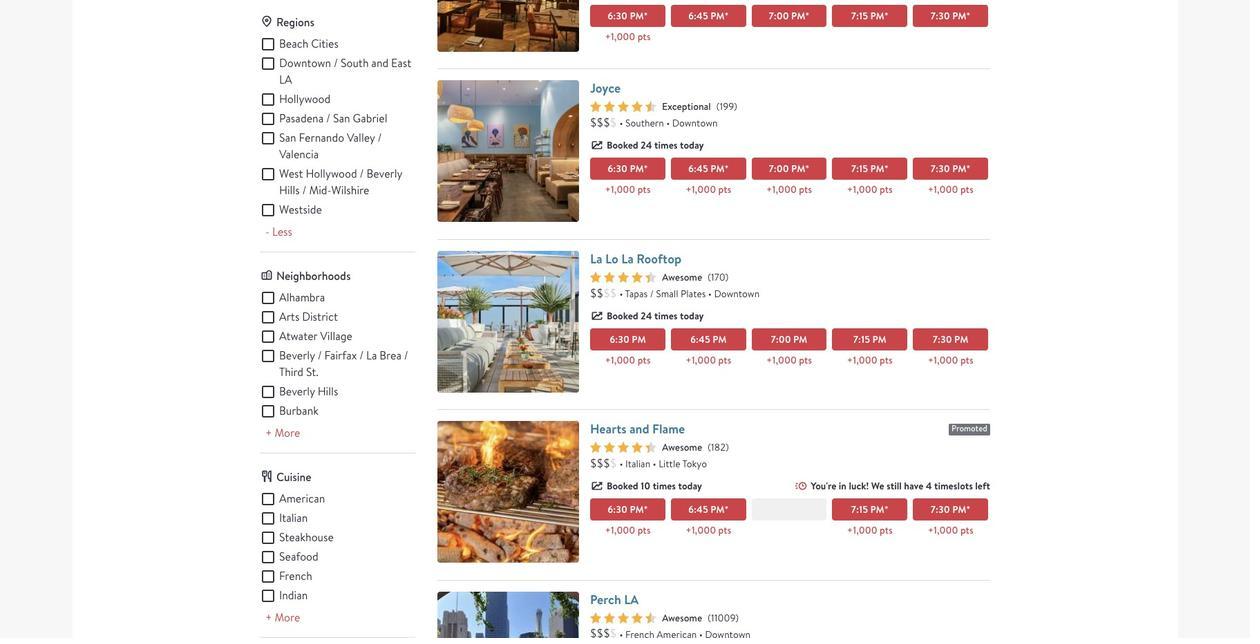 Task type: locate. For each thing, give the bounding box(es) containing it.
san up "valley" on the left
[[333, 111, 350, 126]]

1 vertical spatial $$$
[[590, 456, 610, 471]]

+ more down "indian"
[[265, 610, 300, 625]]

la right lo
[[622, 250, 634, 267]]

1 24 from the top
[[641, 139, 652, 152]]

1 vertical spatial beverly
[[279, 348, 315, 363]]

alhambra
[[279, 290, 325, 305]]

6:30 pm link
[[590, 328, 666, 350]]

$ for $$$ $ • southern • downtown
[[610, 116, 617, 130]]

booked for la lo la rooftop
[[607, 309, 639, 323]]

burbank
[[279, 403, 319, 418]]

/ inside downtown / south and east la
[[334, 56, 338, 70]]

booked down southern
[[607, 139, 639, 152]]

7:15 pm
[[854, 332, 887, 346]]

3 awesome from the top
[[662, 612, 703, 624]]

3 6:30 pm * from the top
[[608, 503, 648, 517]]

1 horizontal spatial italian
[[626, 458, 651, 470]]

today down exceptional on the top right of the page
[[680, 139, 704, 152]]

times down the $$$ $ • southern • downtown
[[655, 139, 678, 152]]

1 vertical spatial hollywood
[[306, 166, 357, 181]]

hills down st.
[[318, 384, 338, 399]]

$$$ down 4.6 stars image
[[590, 116, 610, 130]]

la
[[590, 250, 603, 267], [622, 250, 634, 267], [366, 348, 377, 363]]

2 more from the top
[[275, 610, 300, 625]]

1 vertical spatial 7:15 pm *
[[852, 162, 889, 176]]

more down burbank
[[275, 426, 300, 440]]

0 vertical spatial $
[[610, 116, 617, 130]]

24 down southern
[[641, 139, 652, 152]]

1 vertical spatial 24
[[641, 309, 652, 323]]

rooftop
[[637, 250, 682, 267]]

3 6:45 pm * from the top
[[689, 503, 729, 517]]

hollywood up mid-
[[306, 166, 357, 181]]

beverly up wilshire
[[367, 166, 403, 181]]

hollywood up pasadena
[[279, 92, 331, 106]]

1 $$$ from the top
[[590, 116, 610, 130]]

italian down american
[[279, 511, 308, 525]]

booked 24 times today down small
[[607, 309, 704, 323]]

booked 24 times today down the $$$ $ • southern • downtown
[[607, 139, 704, 152]]

today for la lo la rooftop
[[680, 309, 704, 323]]

downtown inside $$ $$ • tapas / small plates • downtown
[[714, 287, 760, 300]]

arts district
[[279, 309, 338, 324]]

7:30
[[931, 9, 950, 23], [931, 162, 950, 176], [933, 332, 953, 346], [931, 503, 950, 517]]

la down 'beach'
[[279, 72, 292, 87]]

+ more
[[265, 426, 300, 440], [265, 610, 300, 625]]

1 vertical spatial 6:30 pm *
[[608, 162, 648, 176]]

downtown down exceptional ( 199 )
[[673, 117, 718, 130]]

6:45
[[689, 9, 709, 23], [689, 162, 709, 176], [691, 332, 711, 346], [689, 503, 709, 517]]

0 horizontal spatial hills
[[279, 183, 300, 197]]

0 vertical spatial awesome
[[662, 271, 703, 283]]

1 horizontal spatial and
[[630, 420, 650, 438]]

1 7:30 pm * from the top
[[931, 9, 971, 23]]

a photo of la lo la rooftop restaurant image
[[438, 251, 579, 393]]

2 vertical spatial beverly
[[279, 384, 315, 399]]

times down small
[[655, 309, 678, 323]]

0 horizontal spatial la
[[279, 72, 292, 87]]

1 awesome from the top
[[662, 271, 703, 283]]

exceptional ( 199 )
[[662, 101, 738, 113]]

0 vertical spatial 7:00 pm *
[[769, 9, 810, 23]]

la left brea on the left bottom of the page
[[366, 348, 377, 363]]

pm
[[630, 9, 644, 23], [711, 9, 725, 23], [792, 9, 806, 23], [871, 9, 885, 23], [953, 9, 967, 23], [630, 162, 644, 176], [711, 162, 725, 176], [792, 162, 806, 176], [871, 162, 885, 176], [953, 162, 967, 176], [632, 332, 646, 346], [713, 332, 727, 346], [794, 332, 808, 346], [873, 332, 887, 346], [955, 332, 969, 346], [630, 503, 644, 517], [711, 503, 725, 517], [871, 503, 885, 517], [953, 503, 967, 517]]

st.
[[306, 365, 319, 379]]

2 + more from the top
[[265, 610, 300, 625]]

in
[[839, 479, 847, 493]]

+ more button down "indian"
[[260, 609, 306, 626]]

2 vertical spatial 7:00
[[771, 332, 791, 346]]

small
[[656, 287, 679, 300]]

hearts and flame
[[590, 420, 685, 438]]

and left east
[[371, 56, 389, 70]]

1 vertical spatial downtown
[[673, 117, 718, 130]]

1 vertical spatial 7:00 pm *
[[769, 162, 810, 176]]

today down 'plates'
[[680, 309, 704, 323]]

$$$
[[590, 116, 610, 130], [590, 456, 610, 471]]

170
[[711, 271, 726, 283]]

tapas
[[625, 287, 648, 300]]

24 down tapas
[[641, 309, 652, 323]]

2 vertical spatial 6:45 pm *
[[689, 503, 729, 517]]

beverly up burbank
[[279, 384, 315, 399]]

downtown down 170
[[714, 287, 760, 300]]

2 vertical spatial 7:15 pm *
[[852, 503, 889, 517]]

0 vertical spatial hills
[[279, 183, 300, 197]]

(
[[717, 101, 720, 113], [708, 271, 711, 283], [708, 441, 711, 454], [708, 612, 711, 624]]

0 vertical spatial $$$
[[590, 116, 610, 130]]

+ more button for cuisine
[[260, 609, 306, 626]]

awesome for perch la
[[662, 612, 703, 624]]

0 vertical spatial and
[[371, 56, 389, 70]]

/ left small
[[650, 287, 654, 300]]

$ down 4.3 stars image
[[610, 456, 617, 471]]

today for joyce
[[680, 139, 704, 152]]

4.6 stars image
[[590, 101, 657, 112]]

regions group
[[260, 36, 416, 218]]

san up the valencia
[[279, 130, 296, 145]]

more down "indian"
[[275, 610, 300, 625]]

6:30
[[608, 9, 628, 23], [608, 162, 628, 176], [610, 332, 630, 346], [608, 503, 628, 517]]

0 vertical spatial downtown
[[279, 56, 331, 70]]

booked
[[607, 139, 639, 152], [607, 309, 639, 323], [607, 479, 639, 493]]

( for la lo la rooftop
[[708, 271, 711, 283]]

2 7:15 pm * from the top
[[852, 162, 889, 176]]

$$$ down 4.3 stars image
[[590, 456, 610, 471]]

2 24 from the top
[[641, 309, 652, 323]]

la left lo
[[590, 250, 603, 267]]

2 awesome from the top
[[662, 441, 703, 454]]

/ up fernando
[[326, 111, 331, 126]]

1 $$ from the left
[[590, 286, 604, 300]]

$
[[610, 116, 617, 130], [610, 456, 617, 471]]

1 horizontal spatial hills
[[318, 384, 338, 399]]

0 vertical spatial more
[[275, 426, 300, 440]]

6:30 pm *
[[608, 9, 648, 23], [608, 162, 648, 176], [608, 503, 648, 517]]

1 horizontal spatial san
[[333, 111, 350, 126]]

2 vertical spatial 7:30 pm *
[[931, 503, 971, 517]]

2 $ from the top
[[610, 456, 617, 471]]

mid-
[[309, 183, 332, 197]]

la
[[279, 72, 292, 87], [624, 591, 639, 608]]

1 6:45 pm * from the top
[[689, 9, 729, 23]]

199
[[720, 101, 734, 113]]

neighborhoods
[[277, 268, 351, 283]]

+1,000 pts
[[605, 31, 651, 43], [605, 183, 651, 196], [686, 183, 732, 196], [767, 183, 812, 196], [847, 183, 893, 196], [928, 183, 974, 196], [605, 354, 651, 366], [686, 354, 732, 366], [767, 354, 812, 366], [847, 354, 893, 366], [928, 354, 974, 366], [605, 524, 651, 537], [686, 524, 732, 537], [847, 524, 893, 537], [928, 524, 974, 537]]

1 vertical spatial + more
[[265, 610, 300, 625]]

•
[[620, 117, 623, 130], [667, 117, 670, 130], [620, 287, 623, 300], [709, 287, 712, 300], [620, 458, 623, 470], [653, 458, 657, 470]]

booked 24 times today for joyce
[[607, 139, 704, 152]]

$$$ for $$$ $ • southern • downtown
[[590, 116, 610, 130]]

2 6:30 pm * from the top
[[608, 162, 648, 176]]

1 vertical spatial 7:30 pm *
[[931, 162, 971, 176]]

2 booked from the top
[[607, 309, 639, 323]]

1 + from the top
[[265, 426, 272, 440]]

timeslots
[[935, 479, 973, 493]]

cuisine
[[277, 469, 312, 484]]

0 vertical spatial + more
[[265, 426, 300, 440]]

2 $$$ from the top
[[590, 456, 610, 471]]

/ up st.
[[318, 348, 322, 363]]

2 $$ from the left
[[604, 286, 617, 300]]

east
[[391, 56, 412, 70]]

1 vertical spatial booked
[[607, 309, 639, 323]]

1 vertical spatial and
[[630, 420, 650, 438]]

1 horizontal spatial la
[[590, 250, 603, 267]]

0 vertical spatial + more button
[[260, 425, 306, 441]]

• down 4.6 stars image
[[620, 117, 623, 130]]

$$$ $ • southern • downtown
[[590, 116, 718, 130]]

2 vertical spatial downtown
[[714, 287, 760, 300]]

2 7:00 pm * from the top
[[769, 162, 810, 176]]

0 vertical spatial 6:45 pm *
[[689, 9, 729, 23]]

0 vertical spatial san
[[333, 111, 350, 126]]

1 booked 24 times today from the top
[[607, 139, 704, 152]]

/ up wilshire
[[360, 166, 364, 181]]

7:15
[[852, 9, 868, 23], [852, 162, 868, 176], [854, 332, 871, 346], [852, 503, 868, 517]]

tokyo
[[683, 458, 707, 470]]

+ more button down burbank
[[260, 425, 306, 441]]

hollywood
[[279, 92, 331, 106], [306, 166, 357, 181]]

0 vertical spatial 7:15 pm *
[[852, 9, 889, 23]]

beverly inside beverly / fairfax / la brea / third st.
[[279, 348, 315, 363]]

lo
[[606, 250, 619, 267]]

american
[[279, 491, 325, 506]]

0 vertical spatial today
[[680, 139, 704, 152]]

6:45 pm link
[[671, 328, 746, 350]]

hearts
[[590, 420, 627, 438]]

awesome up $$ $$ • tapas / small plates • downtown
[[662, 271, 703, 283]]

1 booked from the top
[[607, 139, 639, 152]]

2 + more button from the top
[[260, 609, 306, 626]]

1 vertical spatial la
[[624, 591, 639, 608]]

1 $ from the top
[[610, 116, 617, 130]]

3 7:15 pm * from the top
[[852, 503, 889, 517]]

0 vertical spatial 24
[[641, 139, 652, 152]]

1 vertical spatial san
[[279, 130, 296, 145]]

0 vertical spatial beverly
[[367, 166, 403, 181]]

regions
[[277, 14, 315, 29]]

1 vertical spatial 6:45 pm *
[[689, 162, 729, 176]]

1 more from the top
[[275, 426, 300, 440]]

1 vertical spatial hills
[[318, 384, 338, 399]]

( for perch la
[[708, 612, 711, 624]]

)
[[734, 101, 738, 113], [726, 271, 729, 283], [726, 441, 729, 454], [736, 612, 739, 624]]

awesome up tokyo
[[662, 441, 703, 454]]

french
[[279, 569, 312, 583]]

$ down 4.6 stars image
[[610, 116, 617, 130]]

7:00 inside 7:00 pm link
[[771, 332, 791, 346]]

0 horizontal spatial italian
[[279, 511, 308, 525]]

6:45 pm * for $$$ $ • southern • downtown
[[689, 162, 729, 176]]

2 6:45 pm * from the top
[[689, 162, 729, 176]]

$ for $$$ $ • italian • little tokyo
[[610, 456, 617, 471]]

perch la link
[[590, 591, 639, 608]]

+ more button for neighborhoods
[[260, 425, 306, 441]]

$$$ $ • italian • little tokyo
[[590, 456, 707, 471]]

beverly
[[367, 166, 403, 181], [279, 348, 315, 363], [279, 384, 315, 399]]

hollywood inside west hollywood / beverly hills / mid-wilshire
[[306, 166, 357, 181]]

/ right brea on the left bottom of the page
[[404, 348, 409, 363]]

italian down 4.3 stars image
[[626, 458, 651, 470]]

awesome ( 170 )
[[662, 271, 729, 283]]

more for neighborhoods
[[275, 426, 300, 440]]

0 horizontal spatial and
[[371, 56, 389, 70]]

2 7:30 pm * from the top
[[931, 162, 971, 176]]

0 vertical spatial la
[[279, 72, 292, 87]]

2 + from the top
[[265, 610, 272, 625]]

downtown inside the $$$ $ • southern • downtown
[[673, 117, 718, 130]]

and up 4.3 stars image
[[630, 420, 650, 438]]

italian inside cuisine group
[[279, 511, 308, 525]]

1 vertical spatial + more button
[[260, 609, 306, 626]]

1 vertical spatial awesome
[[662, 441, 703, 454]]

1 vertical spatial $
[[610, 456, 617, 471]]

- less
[[265, 224, 292, 239]]

0 horizontal spatial la
[[366, 348, 377, 363]]

7:15 pm *
[[852, 9, 889, 23], [852, 162, 889, 176], [852, 503, 889, 517]]

west
[[279, 166, 303, 181]]

2 vertical spatial 6:30 pm *
[[608, 503, 648, 517]]

awesome left '11009' on the right of page
[[662, 612, 703, 624]]

0 vertical spatial italian
[[626, 458, 651, 470]]

) for joyce
[[734, 101, 738, 113]]

/ left south
[[334, 56, 338, 70]]

1 vertical spatial booked 24 times today
[[607, 309, 704, 323]]

0 horizontal spatial san
[[279, 130, 296, 145]]

times
[[655, 139, 678, 152], [655, 309, 678, 323], [653, 479, 676, 493]]

pasadena / san gabriel
[[279, 111, 388, 126]]

booked 24 times today for la lo la rooftop
[[607, 309, 704, 323]]

6:45 pm *
[[689, 9, 729, 23], [689, 162, 729, 176], [689, 503, 729, 517]]

1 vertical spatial today
[[680, 309, 704, 323]]

/ right "valley" on the left
[[378, 130, 382, 145]]

7:30 pm *
[[931, 9, 971, 23], [931, 162, 971, 176], [931, 503, 971, 517]]

0 vertical spatial hollywood
[[279, 92, 331, 106]]

hills
[[279, 183, 300, 197], [318, 384, 338, 399]]

booked for joyce
[[607, 139, 639, 152]]

7:00
[[769, 9, 789, 23], [769, 162, 789, 176], [771, 332, 791, 346]]

booked left 10
[[607, 479, 639, 493]]

• right southern
[[667, 117, 670, 130]]

1 vertical spatial more
[[275, 610, 300, 625]]

promoted
[[952, 423, 988, 434]]

0 vertical spatial booked 24 times today
[[607, 139, 704, 152]]

0 vertical spatial 7:30 pm *
[[931, 9, 971, 23]]

0 vertical spatial +
[[265, 426, 272, 440]]

2 vertical spatial awesome
[[662, 612, 703, 624]]

4.5 stars image
[[590, 612, 657, 623]]

2 booked 24 times today from the top
[[607, 309, 704, 323]]

+ for cuisine
[[265, 610, 272, 625]]

italian
[[626, 458, 651, 470], [279, 511, 308, 525]]

24 for joyce
[[641, 139, 652, 152]]

la lo la rooftop link
[[590, 250, 682, 267]]

1 vertical spatial italian
[[279, 511, 308, 525]]

0 vertical spatial booked
[[607, 139, 639, 152]]

2 horizontal spatial la
[[622, 250, 634, 267]]

1 vertical spatial +
[[265, 610, 272, 625]]

beverly up third
[[279, 348, 315, 363]]

san inside "san fernando valley / valencia"
[[279, 130, 296, 145]]

1 + more button from the top
[[260, 425, 306, 441]]

/
[[334, 56, 338, 70], [326, 111, 331, 126], [378, 130, 382, 145], [360, 166, 364, 181], [303, 183, 307, 197], [650, 287, 654, 300], [318, 348, 322, 363], [360, 348, 364, 363], [404, 348, 409, 363]]

times right 10
[[653, 479, 676, 493]]

downtown down beach cities
[[279, 56, 331, 70]]

a photo of joyce restaurant image
[[438, 80, 579, 222]]

0 vertical spatial 6:30 pm *
[[608, 9, 648, 23]]

neighborhoods group
[[260, 289, 416, 419]]

booked up 6:30 pm on the bottom of the page
[[607, 309, 639, 323]]

hills down west
[[279, 183, 300, 197]]

1 vertical spatial times
[[655, 309, 678, 323]]

more
[[275, 426, 300, 440], [275, 610, 300, 625]]

2 vertical spatial booked
[[607, 479, 639, 493]]

la up 4.5 stars image at the bottom
[[624, 591, 639, 608]]

3 7:30 pm * from the top
[[931, 503, 971, 517]]

1 + more from the top
[[265, 426, 300, 440]]

7:30 pm * for $$$ $ • southern • downtown
[[931, 162, 971, 176]]

awesome
[[662, 271, 703, 283], [662, 441, 703, 454], [662, 612, 703, 624]]

today down tokyo
[[679, 479, 703, 493]]

0 vertical spatial times
[[655, 139, 678, 152]]

+ more down burbank
[[265, 426, 300, 440]]



Task type: describe. For each thing, give the bounding box(es) containing it.
/ inside $$ $$ • tapas / small plates • downtown
[[650, 287, 654, 300]]

4.2 stars image
[[590, 272, 657, 283]]

hills inside west hollywood / beverly hills / mid-wilshire
[[279, 183, 300, 197]]

la inside beverly / fairfax / la brea / third st.
[[366, 348, 377, 363]]

fernando
[[299, 130, 344, 145]]

/ right fairfax
[[360, 348, 364, 363]]

11009
[[711, 612, 736, 624]]

hills inside neighborhoods group
[[318, 384, 338, 399]]

cities
[[311, 36, 339, 51]]

la lo la rooftop
[[590, 250, 682, 267]]

we
[[872, 479, 885, 493]]

• down 4.3 stars image
[[620, 458, 623, 470]]

6:45 pm * for $$$ $ • italian • little tokyo
[[689, 503, 729, 517]]

you're in luck! we still have 4 timeslots left
[[811, 479, 991, 493]]

6:45 pm
[[691, 332, 727, 346]]

7:00 pm
[[771, 332, 808, 346]]

joyce
[[590, 80, 621, 97]]

luck!
[[849, 479, 869, 493]]

italian inside "$$$ $ • italian • little tokyo"
[[626, 458, 651, 470]]

0 vertical spatial 7:00
[[769, 9, 789, 23]]

-
[[265, 224, 270, 239]]

beverly for beverly hills
[[279, 384, 315, 399]]

6:30 pm
[[610, 332, 646, 346]]

have
[[904, 479, 924, 493]]

awesome ( 11009 )
[[662, 612, 739, 624]]

7:00 pm link
[[752, 328, 827, 350]]

atwater
[[279, 329, 318, 343]]

) for perch la
[[736, 612, 739, 624]]

182
[[711, 441, 726, 454]]

perch la
[[590, 591, 639, 608]]

1 7:15 pm * from the top
[[852, 9, 889, 23]]

$$ $$ • tapas / small plates • downtown
[[590, 286, 760, 300]]

4.3 stars image
[[590, 442, 657, 453]]

+ more for neighborhoods
[[265, 426, 300, 440]]

valley
[[347, 130, 375, 145]]

arts
[[279, 309, 300, 324]]

la inside downtown / south and east la
[[279, 72, 292, 87]]

• right 'plates'
[[709, 287, 712, 300]]

7:30 pm * for $$$ $ • italian • little tokyo
[[931, 503, 971, 517]]

1 vertical spatial 7:00
[[769, 162, 789, 176]]

24 for la lo la rooftop
[[641, 309, 652, 323]]

$$$ for $$$ $ • italian • little tokyo
[[590, 456, 610, 471]]

2 vertical spatial today
[[679, 479, 703, 493]]

more for cuisine
[[275, 610, 300, 625]]

perch
[[590, 591, 621, 608]]

beverly for beverly / fairfax / la brea / third st.
[[279, 348, 315, 363]]

wilshire
[[332, 183, 369, 197]]

beach cities
[[279, 36, 339, 51]]

third
[[279, 365, 304, 379]]

awesome for la lo la rooftop
[[662, 271, 703, 283]]

downtown inside downtown / south and east la
[[279, 56, 331, 70]]

• left little
[[653, 458, 657, 470]]

) for la lo la rooftop
[[726, 271, 729, 283]]

cuisine group
[[260, 491, 416, 604]]

san fernando valley / valencia
[[279, 130, 382, 161]]

south
[[341, 56, 369, 70]]

steakhouse
[[279, 530, 334, 544]]

/ inside "san fernando valley / valencia"
[[378, 130, 382, 145]]

left
[[976, 479, 991, 493]]

1 6:30 pm * from the top
[[608, 9, 648, 23]]

little
[[659, 458, 681, 470]]

and inside downtown / south and east la
[[371, 56, 389, 70]]

indian
[[279, 588, 308, 603]]

+ more for cuisine
[[265, 610, 300, 625]]

10
[[641, 479, 651, 493]]

( for joyce
[[717, 101, 720, 113]]

less
[[272, 224, 292, 239]]

awesome ( 182 )
[[662, 441, 729, 454]]

southern
[[626, 117, 664, 130]]

exceptional
[[662, 101, 711, 113]]

7:15 pm link
[[833, 328, 908, 350]]

plates
[[681, 287, 706, 300]]

beverly / fairfax / la brea / third st.
[[279, 348, 409, 379]]

seafood
[[279, 549, 319, 564]]

4
[[926, 479, 932, 493]]

still
[[887, 479, 902, 493]]

flame
[[653, 420, 685, 438]]

hearts and flame link
[[590, 420, 685, 438]]

atwater village
[[279, 329, 353, 343]]

village
[[320, 329, 353, 343]]

booked 10 times today
[[607, 479, 703, 493]]

6:30 pm * for $$$ $ • southern • downtown
[[608, 162, 648, 176]]

/ left mid-
[[303, 183, 307, 197]]

3 booked from the top
[[607, 479, 639, 493]]

- less button
[[260, 224, 298, 240]]

valencia
[[279, 147, 319, 161]]

district
[[302, 309, 338, 324]]

joyce link
[[590, 80, 621, 97]]

6:30 pm * for $$$ $ • italian • little tokyo
[[608, 503, 648, 517]]

+ for neighborhoods
[[265, 426, 272, 440]]

1 7:00 pm * from the top
[[769, 9, 810, 23]]

• left tapas
[[620, 287, 623, 300]]

beverly inside west hollywood / beverly hills / mid-wilshire
[[367, 166, 403, 181]]

times for joyce
[[655, 139, 678, 152]]

downtown / south and east la
[[279, 56, 412, 87]]

times for la lo la rooftop
[[655, 309, 678, 323]]

7:30 pm link
[[913, 328, 989, 350]]

7:30 pm
[[933, 332, 969, 346]]

pasadena
[[279, 111, 324, 126]]

fairfax
[[325, 348, 357, 363]]

beverly hills
[[279, 384, 338, 399]]

beach
[[279, 36, 309, 51]]

a photo of hearts and flame restaurant image
[[438, 421, 579, 563]]

westside
[[279, 202, 322, 217]]

7:15 pm * for $$$ $ • italian • little tokyo
[[852, 503, 889, 517]]

2 vertical spatial times
[[653, 479, 676, 493]]

west hollywood / beverly hills / mid-wilshire
[[279, 166, 403, 197]]

7:15 pm * for $$$ $ • southern • downtown
[[852, 162, 889, 176]]

gabriel
[[353, 111, 388, 126]]

brea
[[380, 348, 402, 363]]

you're
[[811, 479, 837, 493]]

1 horizontal spatial la
[[624, 591, 639, 608]]



Task type: vqa. For each thing, say whether or not it's contained in the screenshot.
the bottom + More
yes



